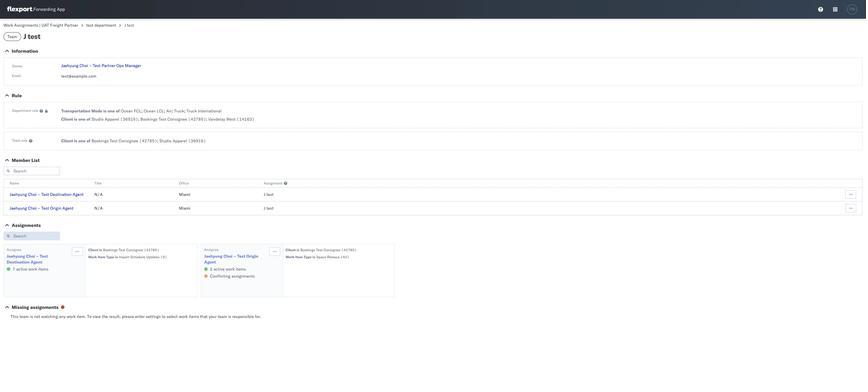 Task type: vqa. For each thing, say whether or not it's contained in the screenshot.
Search text box
yes



Task type: describe. For each thing, give the bounding box(es) containing it.
schedule
[[130, 255, 145, 259]]

office
[[179, 181, 189, 186]]

freight
[[50, 23, 63, 28]]

choi for partner
[[80, 63, 88, 68]]

client is bookings test consignee (42785) for jaehyung choi - test origin agent
[[286, 248, 357, 252]]

forwarding
[[33, 7, 56, 12]]

uat
[[42, 23, 49, 28]]

work right any
[[67, 314, 76, 319]]

7
[[13, 267, 15, 272]]

this team is not watching any work item. to view the result, please enter settings to select work items that your team is responsible for.
[[11, 314, 262, 319]]

jaehyung choi - test partner ops manager link
[[61, 63, 141, 68]]

1 vertical spatial jaehyung choi - test origin agent link
[[204, 254, 269, 265]]

member
[[12, 157, 30, 163]]

one for bookings test consignee (42785)
[[78, 138, 86, 144]]

items for 2 active work items
[[236, 267, 246, 272]]

fcl
[[134, 108, 141, 114]]

the
[[102, 314, 108, 319]]

ocean fcl ; ocean lcl ; air ; truck ; truck international
[[121, 108, 222, 114]]

enter
[[135, 314, 145, 319]]

1 vertical spatial assignments
[[12, 222, 41, 228]]

watching
[[41, 314, 58, 319]]

import
[[119, 255, 130, 259]]

2 team from the left
[[218, 314, 227, 319]]

type for jaehyung choi - test destination agent
[[106, 255, 114, 259]]

choi inside assignee jaehyung choi - test origin agent
[[224, 254, 233, 259]]

flexport. image
[[7, 6, 33, 12]]

view
[[93, 314, 101, 319]]

department
[[12, 108, 31, 113]]

(14163)
[[237, 117, 255, 122]]

air
[[166, 108, 172, 114]]

item.
[[77, 314, 86, 319]]

test@example.com
[[61, 74, 96, 79]]

mode
[[91, 108, 102, 114]]

manager
[[125, 63, 141, 68]]

work up conflicting assignments
[[226, 267, 235, 272]]

test department
[[86, 23, 116, 28]]

work assignments | uat freight partner link
[[4, 23, 78, 28]]

0 horizontal spatial partner
[[64, 23, 78, 28]]

information
[[12, 48, 38, 54]]

0 vertical spatial (36919)
[[120, 117, 138, 122]]

choi inside assignee jaehyung choi - test destination agent
[[26, 254, 35, 259]]

assignee for jaehyung choi - test origin agent
[[204, 248, 219, 252]]

assignments for missing assignments
[[30, 305, 59, 310]]

work assignments | uat freight partner
[[4, 23, 78, 28]]

settings
[[146, 314, 161, 319]]

0 vertical spatial assignments
[[14, 23, 38, 28]]

bookings test consignee (42785) ; studio apparel (36919)
[[92, 138, 206, 144]]

2 ocean from the left
[[144, 108, 156, 114]]

of for bookings test consignee (42785)
[[87, 138, 91, 144]]

work for jaehyung choi - test origin agent
[[286, 255, 295, 259]]

transportation mode is one of
[[61, 108, 120, 114]]

release
[[327, 255, 340, 259]]

work for jaehyung choi - test destination agent
[[88, 255, 97, 259]]

client is one of for bookings test consignee (42785)
[[61, 138, 91, 144]]

(9)
[[161, 255, 167, 259]]

your
[[209, 314, 217, 319]]

- inside assignee jaehyung choi - test destination agent
[[36, 254, 39, 259]]

owner
[[12, 64, 22, 68]]

0 horizontal spatial work
[[4, 23, 13, 28]]

title
[[94, 181, 101, 186]]

jaehyung for jaehyung choi - test partner ops manager
[[61, 63, 78, 68]]

0 horizontal spatial origin
[[50, 206, 61, 211]]

to
[[87, 314, 92, 319]]

jaehyung choi - test destination agent
[[10, 192, 84, 197]]

|
[[39, 23, 40, 28]]

1 vertical spatial (36919)
[[188, 138, 206, 144]]

work item type is for jaehyung choi - test origin agent
[[286, 255, 315, 259]]

jaehyung choi - test origin agent
[[10, 206, 73, 211]]

origin inside assignee jaehyung choi - test origin agent
[[246, 254, 259, 259]]

lcl
[[157, 108, 164, 114]]

1 vertical spatial studio
[[160, 138, 172, 144]]

items for 7 active work items
[[38, 267, 49, 272]]

work down assignee jaehyung choi - test destination agent
[[28, 267, 37, 272]]

destination inside assignee jaehyung choi - test destination agent
[[7, 260, 30, 265]]

forwarding app
[[33, 7, 65, 12]]

missing
[[12, 305, 29, 310]]

0 vertical spatial apparel
[[105, 117, 119, 122]]

1 ocean from the left
[[121, 108, 133, 114]]

- for destination
[[38, 192, 40, 197]]

jaehyung choi - test partner ops manager
[[61, 63, 141, 68]]

2
[[210, 267, 213, 272]]

updates
[[146, 255, 160, 259]]

jaehyung inside assignee jaehyung choi - test destination agent
[[7, 254, 25, 259]]

7 active work items
[[13, 267, 49, 272]]

Search text field
[[4, 167, 60, 176]]

- for partner
[[89, 63, 92, 68]]

miami for jaehyung choi - test destination agent
[[179, 192, 191, 197]]



Task type: locate. For each thing, give the bounding box(es) containing it.
team up information
[[7, 34, 17, 39]]

test
[[93, 63, 101, 68], [159, 117, 166, 122], [110, 138, 118, 144], [41, 192, 49, 197], [41, 206, 49, 211], [119, 248, 125, 252], [316, 248, 323, 252], [40, 254, 48, 259], [237, 254, 245, 259]]

list
[[31, 157, 40, 163]]

assignment
[[264, 181, 283, 186]]

0 horizontal spatial apparel
[[105, 117, 119, 122]]

0 vertical spatial n/a
[[94, 192, 103, 197]]

ops
[[116, 63, 124, 68]]

choi up 2 active work items
[[224, 254, 233, 259]]

- up 7 active work items
[[36, 254, 39, 259]]

2 active from the left
[[214, 267, 225, 272]]

0 vertical spatial one
[[108, 108, 115, 114]]

test inside assignee jaehyung choi - test destination agent
[[40, 254, 48, 259]]

conflicting
[[210, 274, 231, 279]]

2 horizontal spatial items
[[236, 267, 246, 272]]

2 type from the left
[[304, 255, 312, 259]]

work
[[4, 23, 13, 28], [88, 255, 97, 259], [286, 255, 295, 259]]

west
[[226, 117, 236, 122]]

active for 7
[[16, 267, 27, 272]]

choi down the jaehyung choi - test destination agent
[[28, 206, 37, 211]]

to
[[162, 314, 166, 319]]

studio down studio apparel (36919) ; bookings test consignee (42785) ; vandelay west (14163)
[[160, 138, 172, 144]]

assignments
[[14, 23, 38, 28], [12, 222, 41, 228]]

0 horizontal spatial studio
[[92, 117, 104, 122]]

0 vertical spatial rule
[[32, 108, 38, 113]]

not
[[34, 314, 40, 319]]

choi
[[80, 63, 88, 68], [28, 192, 37, 197], [28, 206, 37, 211], [26, 254, 35, 259], [224, 254, 233, 259]]

rule for team rule
[[21, 138, 28, 143]]

ocean left fcl
[[121, 108, 133, 114]]

1 horizontal spatial studio
[[160, 138, 172, 144]]

apparel down studio apparel (36919) ; bookings test consignee (42785) ; vandelay west (14163)
[[173, 138, 187, 144]]

rule for department rule
[[32, 108, 38, 113]]

assignee jaehyung choi - test origin agent
[[204, 248, 259, 265]]

- inside assignee jaehyung choi - test origin agent
[[234, 254, 236, 259]]

1 client is one of from the top
[[61, 117, 91, 122]]

assignee up 7
[[7, 248, 21, 252]]

0 horizontal spatial jaehyung choi - test origin agent link
[[10, 206, 73, 211]]

(42785)
[[188, 117, 206, 122], [139, 138, 157, 144], [144, 248, 159, 252], [342, 248, 357, 252]]

partner left "ops" in the left of the page
[[102, 63, 115, 68]]

n/a
[[94, 192, 103, 197], [94, 206, 103, 211]]

0 horizontal spatial team
[[20, 314, 29, 319]]

1 horizontal spatial rule
[[32, 108, 38, 113]]

n/a for jaehyung choi - test destination agent
[[94, 192, 103, 197]]

2 item from the left
[[295, 255, 303, 259]]

ocean left lcl
[[144, 108, 156, 114]]

1 horizontal spatial ocean
[[144, 108, 156, 114]]

team rule
[[12, 138, 28, 143]]

2 vertical spatial of
[[87, 138, 91, 144]]

assignments up search text field
[[12, 222, 41, 228]]

jaehyung
[[61, 63, 78, 68], [10, 192, 27, 197], [10, 206, 27, 211], [7, 254, 25, 259], [204, 254, 223, 259]]

1 vertical spatial assignments
[[30, 305, 59, 310]]

1 work item type is from the left
[[88, 255, 118, 259]]

1 vertical spatial n/a
[[94, 206, 103, 211]]

n/a for jaehyung choi - test origin agent
[[94, 206, 103, 211]]

1 horizontal spatial work
[[88, 255, 97, 259]]

0 horizontal spatial rule
[[21, 138, 28, 143]]

0 vertical spatial partner
[[64, 23, 78, 28]]

0 horizontal spatial assignments
[[30, 305, 59, 310]]

1 horizontal spatial truck
[[187, 108, 197, 114]]

agent inside assignee jaehyung choi - test destination agent
[[31, 260, 42, 265]]

items
[[38, 267, 49, 272], [236, 267, 246, 272], [189, 314, 199, 319]]

jaehyung choi - test destination agent link up jaehyung choi - test origin agent
[[10, 192, 84, 197]]

0 horizontal spatial (36919)
[[120, 117, 138, 122]]

choi for destination
[[28, 192, 37, 197]]

0 horizontal spatial client is bookings test consignee (42785)
[[88, 248, 159, 252]]

type left import at the bottom left of the page
[[106, 255, 114, 259]]

2 client is one of from the top
[[61, 138, 91, 144]]

team right this
[[20, 314, 29, 319]]

2 miami from the top
[[179, 206, 191, 211]]

jaehyung choi - test origin agent link up 2 active work items
[[204, 254, 269, 265]]

truck right air
[[174, 108, 184, 114]]

space release (all)
[[317, 255, 349, 259]]

jaehyung for jaehyung choi - test origin agent
[[10, 206, 27, 211]]

assignments left |
[[14, 23, 38, 28]]

assignee jaehyung choi - test destination agent
[[7, 248, 48, 265]]

client is bookings test consignee (42785) for jaehyung choi - test destination agent
[[88, 248, 159, 252]]

0 horizontal spatial destination
[[7, 260, 30, 265]]

agent
[[73, 192, 84, 197], [62, 206, 73, 211], [31, 260, 42, 265], [204, 260, 216, 265]]

team for team rule
[[12, 138, 20, 143]]

- down the jaehyung choi - test destination agent
[[38, 206, 40, 211]]

2 truck from the left
[[187, 108, 197, 114]]

type
[[106, 255, 114, 259], [304, 255, 312, 259]]

1 horizontal spatial origin
[[246, 254, 259, 259]]

member list
[[12, 157, 40, 163]]

1 vertical spatial one
[[78, 117, 86, 122]]

0 horizontal spatial assignee
[[7, 248, 21, 252]]

active
[[16, 267, 27, 272], [214, 267, 225, 272]]

team for team
[[7, 34, 17, 39]]

that
[[200, 314, 208, 319]]

international
[[198, 108, 222, 114]]

assignee up 2
[[204, 248, 219, 252]]

assignee for jaehyung choi - test destination agent
[[7, 248, 21, 252]]

jaehyung for jaehyung choi - test destination agent
[[10, 192, 27, 197]]

work item type is left space
[[286, 255, 315, 259]]

team
[[20, 314, 29, 319], [218, 314, 227, 319]]

1 truck from the left
[[174, 108, 184, 114]]

apparel down transportation mode is one of
[[105, 117, 119, 122]]

1 horizontal spatial partner
[[102, 63, 115, 68]]

0 vertical spatial of
[[116, 108, 120, 114]]

1 horizontal spatial assignee
[[204, 248, 219, 252]]

item for jaehyung choi - test destination agent
[[98, 255, 105, 259]]

0 vertical spatial team
[[7, 34, 17, 39]]

assignee inside assignee jaehyung choi - test origin agent
[[204, 248, 219, 252]]

1 vertical spatial client is one of
[[61, 138, 91, 144]]

select
[[167, 314, 178, 319]]

0 vertical spatial origin
[[50, 206, 61, 211]]

1 vertical spatial destination
[[7, 260, 30, 265]]

truck left international
[[187, 108, 197, 114]]

jaehyung choi - test origin agent link
[[10, 206, 73, 211], [204, 254, 269, 265]]

0 vertical spatial destination
[[50, 192, 72, 197]]

studio down mode
[[92, 117, 104, 122]]

1 horizontal spatial (36919)
[[188, 138, 206, 144]]

0 horizontal spatial type
[[106, 255, 114, 259]]

1 horizontal spatial active
[[214, 267, 225, 272]]

1 miami from the top
[[179, 192, 191, 197]]

origin down the jaehyung choi - test destination agent
[[50, 206, 61, 211]]

2 active work items
[[210, 267, 246, 272]]

items up conflicting assignments
[[236, 267, 246, 272]]

space
[[317, 255, 326, 259]]

item
[[98, 255, 105, 259], [295, 255, 303, 259]]

active for 2
[[214, 267, 225, 272]]

choi up jaehyung choi - test origin agent
[[28, 192, 37, 197]]

agent inside assignee jaehyung choi - test origin agent
[[204, 260, 216, 265]]

work item type is left import at the bottom left of the page
[[88, 255, 118, 259]]

email
[[12, 74, 21, 78]]

0 horizontal spatial truck
[[174, 108, 184, 114]]

choi up test@example.com
[[80, 63, 88, 68]]

1 horizontal spatial items
[[189, 314, 199, 319]]

0 vertical spatial jaehyung choi - test destination agent link
[[10, 192, 84, 197]]

please
[[122, 314, 134, 319]]

1 horizontal spatial work item type is
[[286, 255, 315, 259]]

1 vertical spatial rule
[[21, 138, 28, 143]]

for.
[[255, 314, 262, 319]]

choi up 7 active work items
[[26, 254, 35, 259]]

- up 2 active work items
[[234, 254, 236, 259]]

conflicting assignments
[[210, 274, 255, 279]]

items down assignee jaehyung choi - test destination agent
[[38, 267, 49, 272]]

2 assignee from the left
[[204, 248, 219, 252]]

item left import at the bottom left of the page
[[98, 255, 105, 259]]

1 horizontal spatial team
[[218, 314, 227, 319]]

1 assignee from the left
[[7, 248, 21, 252]]

import schedule updates (9)
[[119, 255, 167, 259]]

jaehyung choi - test destination agent link up 7 active work items
[[7, 254, 71, 265]]

app
[[57, 7, 65, 12]]

1 horizontal spatial item
[[295, 255, 303, 259]]

of for studio apparel (36919)
[[87, 117, 91, 122]]

active right 7
[[16, 267, 27, 272]]

missing assignments
[[12, 305, 59, 310]]

choi for origin
[[28, 206, 37, 211]]

client is bookings test consignee (42785)
[[88, 248, 159, 252], [286, 248, 357, 252]]

os button
[[846, 3, 860, 16]]

name
[[10, 181, 19, 186]]

1 team from the left
[[20, 314, 29, 319]]

assignments for conflicting assignments
[[232, 274, 255, 279]]

studio
[[92, 117, 104, 122], [160, 138, 172, 144]]

active up conflicting
[[214, 267, 225, 272]]

2 work item type is from the left
[[286, 255, 315, 259]]

1 vertical spatial jaehyung choi - test destination agent link
[[7, 254, 71, 265]]

assignments
[[232, 274, 255, 279], [30, 305, 59, 310]]

1 type from the left
[[106, 255, 114, 259]]

client is one of for studio apparel (36919)
[[61, 117, 91, 122]]

0 horizontal spatial ocean
[[121, 108, 133, 114]]

origin
[[50, 206, 61, 211], [246, 254, 259, 259]]

1 horizontal spatial apparel
[[173, 138, 187, 144]]

team
[[7, 34, 17, 39], [12, 138, 20, 143]]

1 horizontal spatial type
[[304, 255, 312, 259]]

client is one of
[[61, 117, 91, 122], [61, 138, 91, 144]]

1 vertical spatial miami
[[179, 206, 191, 211]]

studio apparel (36919) ; bookings test consignee (42785) ; vandelay west (14163)
[[92, 117, 255, 122]]

2 client is bookings test consignee (42785) from the left
[[286, 248, 357, 252]]

1 vertical spatial partner
[[102, 63, 115, 68]]

0 horizontal spatial active
[[16, 267, 27, 272]]

1 vertical spatial team
[[12, 138, 20, 143]]

assignments down 2 active work items
[[232, 274, 255, 279]]

result,
[[109, 314, 121, 319]]

1 vertical spatial origin
[[246, 254, 259, 259]]

1 horizontal spatial client is bookings test consignee (42785)
[[286, 248, 357, 252]]

origin up conflicting assignments
[[246, 254, 259, 259]]

0 vertical spatial miami
[[179, 192, 191, 197]]

os
[[850, 7, 856, 11]]

transportation
[[61, 108, 90, 114]]

department rule
[[12, 108, 38, 113]]

(all)
[[341, 255, 349, 259]]

is
[[103, 108, 107, 114], [74, 117, 77, 122], [74, 138, 77, 144], [99, 248, 102, 252], [297, 248, 300, 252], [115, 255, 118, 259], [313, 255, 315, 259], [30, 314, 33, 319], [228, 314, 231, 319]]

items left that
[[189, 314, 199, 319]]

1 horizontal spatial destination
[[50, 192, 72, 197]]

2 n/a from the top
[[94, 206, 103, 211]]

miami for jaehyung choi - test origin agent
[[179, 206, 191, 211]]

j test
[[124, 23, 134, 28], [23, 32, 40, 41], [264, 192, 274, 197], [264, 206, 274, 211]]

client is bookings test consignee (42785) up space
[[286, 248, 357, 252]]

one for studio apparel (36919)
[[78, 117, 86, 122]]

any
[[59, 314, 66, 319]]

destination up jaehyung choi - test origin agent
[[50, 192, 72, 197]]

client is bookings test consignee (42785) up import at the bottom left of the page
[[88, 248, 159, 252]]

jaehyung choi - test origin agent link down the jaehyung choi - test destination agent
[[10, 206, 73, 211]]

type for jaehyung choi - test origin agent
[[304, 255, 312, 259]]

1 client is bookings test consignee (42785) from the left
[[88, 248, 159, 252]]

team right "your"
[[218, 314, 227, 319]]

type left space
[[304, 255, 312, 259]]

1 horizontal spatial jaehyung choi - test origin agent link
[[204, 254, 269, 265]]

jaehyung inside assignee jaehyung choi - test origin agent
[[204, 254, 223, 259]]

ocean
[[121, 108, 133, 114], [144, 108, 156, 114]]

work item type is
[[88, 255, 118, 259], [286, 255, 315, 259]]

2 horizontal spatial work
[[286, 255, 295, 259]]

2 vertical spatial one
[[78, 138, 86, 144]]

(36919)
[[120, 117, 138, 122], [188, 138, 206, 144]]

assignments up 'watching'
[[30, 305, 59, 310]]

1 item from the left
[[98, 255, 105, 259]]

1 vertical spatial apparel
[[173, 138, 187, 144]]

client
[[61, 117, 73, 122], [61, 138, 73, 144], [88, 248, 98, 252], [286, 248, 296, 252]]

truck
[[174, 108, 184, 114], [187, 108, 197, 114]]

destination up 7
[[7, 260, 30, 265]]

this
[[11, 314, 18, 319]]

;
[[141, 108, 143, 114], [164, 108, 165, 114], [172, 108, 173, 114], [184, 108, 186, 114], [138, 117, 139, 122], [206, 117, 207, 122], [157, 138, 158, 144]]

team up member
[[12, 138, 20, 143]]

- up test@example.com
[[89, 63, 92, 68]]

forwarding app link
[[7, 6, 65, 12]]

1 active from the left
[[16, 267, 27, 272]]

work item type is for jaehyung choi - test destination agent
[[88, 255, 118, 259]]

rule right department
[[32, 108, 38, 113]]

Search text field
[[4, 232, 60, 241]]

vandelay
[[208, 117, 225, 122]]

test department link
[[86, 23, 116, 28]]

1 vertical spatial of
[[87, 117, 91, 122]]

1 horizontal spatial assignments
[[232, 274, 255, 279]]

0 vertical spatial client is one of
[[61, 117, 91, 122]]

assignee inside assignee jaehyung choi - test destination agent
[[7, 248, 21, 252]]

j
[[124, 23, 126, 28], [23, 32, 26, 41], [264, 192, 266, 197], [264, 206, 266, 211]]

0 horizontal spatial item
[[98, 255, 105, 259]]

bookings
[[140, 117, 158, 122], [92, 138, 109, 144], [103, 248, 118, 252], [301, 248, 315, 252]]

responsible
[[232, 314, 254, 319]]

1 n/a from the top
[[94, 192, 103, 197]]

assignee
[[7, 248, 21, 252], [204, 248, 219, 252]]

work right select
[[179, 314, 188, 319]]

0 horizontal spatial work item type is
[[88, 255, 118, 259]]

0 vertical spatial assignments
[[232, 274, 255, 279]]

rule up the member list
[[21, 138, 28, 143]]

department
[[95, 23, 116, 28]]

0 vertical spatial jaehyung choi - test origin agent link
[[10, 206, 73, 211]]

item left space
[[295, 255, 303, 259]]

test inside assignee jaehyung choi - test origin agent
[[237, 254, 245, 259]]

0 vertical spatial studio
[[92, 117, 104, 122]]

- for origin
[[38, 206, 40, 211]]

item for jaehyung choi - test origin agent
[[295, 255, 303, 259]]

- up jaehyung choi - test origin agent
[[38, 192, 40, 197]]

0 horizontal spatial items
[[38, 267, 49, 272]]

one
[[108, 108, 115, 114], [78, 117, 86, 122], [78, 138, 86, 144]]

rule
[[12, 93, 22, 98]]

jaehyung choi - test destination agent link
[[10, 192, 84, 197], [7, 254, 71, 265]]

partner right "freight"
[[64, 23, 78, 28]]



